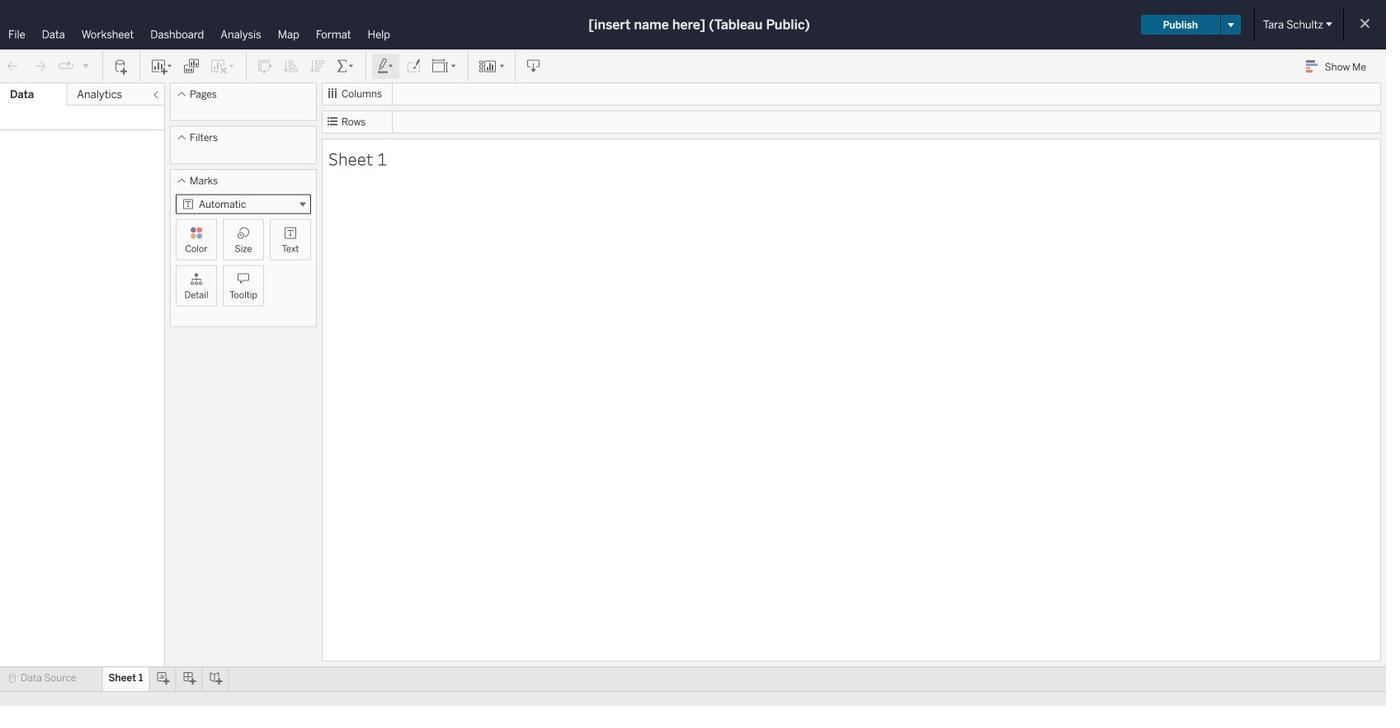 Task type: locate. For each thing, give the bounding box(es) containing it.
swap rows and columns image
[[257, 58, 273, 75]]

replay animation image
[[58, 58, 74, 74], [81, 60, 91, 70]]

sort descending image
[[309, 58, 326, 75]]

1 horizontal spatial replay animation image
[[81, 60, 91, 70]]

replay animation image right redo "icon"
[[58, 58, 74, 74]]

highlight image
[[376, 58, 395, 75]]

undo image
[[5, 58, 21, 75]]

show/hide cards image
[[479, 58, 505, 75]]

redo image
[[31, 58, 48, 75]]

sort ascending image
[[283, 58, 300, 75]]

new worksheet image
[[150, 58, 173, 75]]

replay animation image left new data source image
[[81, 60, 91, 70]]



Task type: vqa. For each thing, say whether or not it's contained in the screenshot.
Search input field
no



Task type: describe. For each thing, give the bounding box(es) containing it.
collapse image
[[151, 90, 161, 100]]

clear sheet image
[[210, 58, 236, 75]]

0 horizontal spatial replay animation image
[[58, 58, 74, 74]]

totals image
[[336, 58, 356, 75]]

fit image
[[432, 58, 458, 75]]

download image
[[526, 58, 542, 75]]

duplicate image
[[183, 58, 200, 75]]

new data source image
[[113, 58, 130, 75]]

format workbook image
[[405, 58, 422, 75]]



